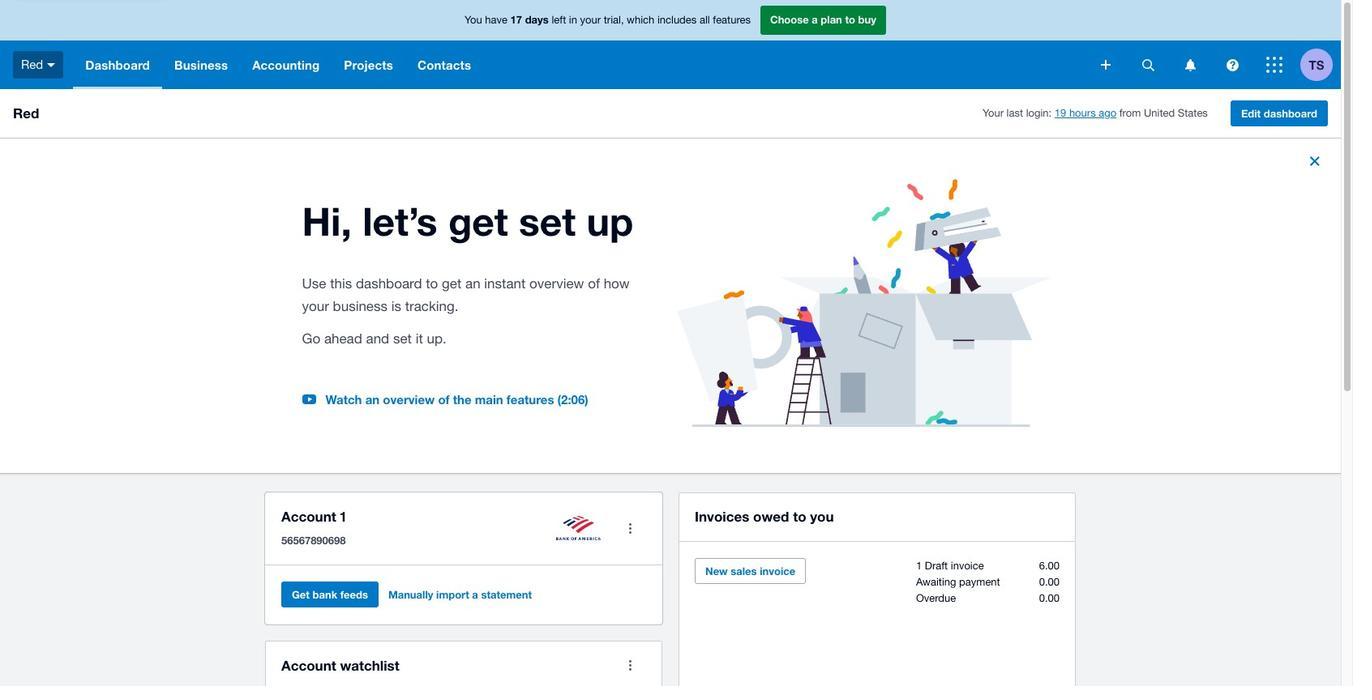 Task type: vqa. For each thing, say whether or not it's contained in the screenshot.
top Next 30 Days
no



Task type: locate. For each thing, give the bounding box(es) containing it.
overview right instant
[[530, 276, 584, 292]]

manually import a statement button
[[379, 583, 542, 609]]

0 vertical spatial 0.00 link
[[1040, 576, 1060, 589]]

0 vertical spatial account
[[281, 508, 336, 525]]

your right in
[[580, 14, 601, 26]]

an right watch
[[366, 393, 380, 407]]

0 vertical spatial of
[[588, 276, 600, 292]]

you
[[465, 14, 482, 26]]

draft
[[925, 560, 948, 572]]

1 vertical spatial overview
[[383, 393, 435, 407]]

business button
[[162, 41, 240, 89]]

svg image up the 'edit dashboard' button
[[1227, 59, 1239, 71]]

edit dashboard
[[1242, 107, 1318, 120]]

left
[[552, 14, 566, 26]]

projects button
[[332, 41, 406, 89]]

account for account 1
[[281, 508, 336, 525]]

0 vertical spatial an
[[466, 276, 481, 292]]

get
[[292, 589, 310, 602]]

accounting button
[[240, 41, 332, 89]]

0 vertical spatial dashboard
[[1264, 107, 1318, 120]]

choose
[[771, 13, 809, 26]]

invoice inside button
[[760, 565, 796, 578]]

1 vertical spatial your
[[302, 299, 329, 315]]

set
[[519, 198, 576, 244], [393, 331, 412, 347]]

2 account from the top
[[281, 657, 336, 674]]

1 horizontal spatial features
[[713, 14, 751, 26]]

banner
[[0, 0, 1342, 89]]

go
[[302, 331, 321, 347]]

0 horizontal spatial a
[[472, 589, 478, 602]]

owed
[[754, 508, 790, 525]]

to inside use this dashboard to get an instant overview of how your business is tracking.
[[426, 276, 438, 292]]

this
[[330, 276, 352, 292]]

get up tracking.
[[442, 276, 462, 292]]

0 horizontal spatial to
[[426, 276, 438, 292]]

hi, let's get set up
[[302, 198, 634, 244]]

invoice for 1 draft invoice
[[951, 560, 984, 572]]

1 vertical spatial get
[[442, 276, 462, 292]]

1 horizontal spatial to
[[793, 508, 807, 525]]

of left 'how'
[[588, 276, 600, 292]]

days
[[525, 13, 549, 26]]

svg image inside red popup button
[[47, 63, 55, 67]]

to left "buy"
[[845, 13, 856, 26]]

0 vertical spatial red
[[21, 57, 43, 71]]

to
[[845, 13, 856, 26], [426, 276, 438, 292], [793, 508, 807, 525]]

invoice right sales
[[760, 565, 796, 578]]

1 vertical spatial account
[[281, 657, 336, 674]]

1 horizontal spatial of
[[588, 276, 600, 292]]

set left up
[[519, 198, 576, 244]]

svg image up united
[[1142, 59, 1155, 71]]

an inside use this dashboard to get an instant overview of how your business is tracking.
[[466, 276, 481, 292]]

to left you
[[793, 508, 807, 525]]

account left watchlist
[[281, 657, 336, 674]]

0 horizontal spatial of
[[438, 393, 450, 407]]

1 left 'draft'
[[916, 560, 922, 572]]

1 horizontal spatial invoice
[[951, 560, 984, 572]]

instant
[[484, 276, 526, 292]]

last
[[1007, 107, 1024, 119]]

0 horizontal spatial svg image
[[47, 63, 55, 67]]

17
[[511, 13, 522, 26]]

set for get
[[519, 198, 576, 244]]

invoice up 'awaiting payment' on the bottom right of page
[[951, 560, 984, 572]]

your inside use this dashboard to get an instant overview of how your business is tracking.
[[302, 299, 329, 315]]

which
[[627, 14, 655, 26]]

new sales invoice button
[[695, 559, 806, 584]]

1 horizontal spatial dashboard
[[1264, 107, 1318, 120]]

svg image
[[1227, 59, 1239, 71], [47, 63, 55, 67]]

dashboard inside button
[[1264, 107, 1318, 120]]

0 horizontal spatial features
[[507, 393, 554, 407]]

overview left the
[[383, 393, 435, 407]]

a left plan
[[812, 13, 818, 26]]

invoice
[[951, 560, 984, 572], [760, 565, 796, 578]]

0 horizontal spatial 1
[[340, 508, 346, 525]]

features right main in the bottom left of the page
[[507, 393, 554, 407]]

account
[[281, 508, 336, 525], [281, 657, 336, 674]]

0 vertical spatial a
[[812, 13, 818, 26]]

1 vertical spatial 0.00
[[1040, 593, 1060, 605]]

1 vertical spatial a
[[472, 589, 478, 602]]

2 0.00 from the top
[[1040, 593, 1060, 605]]

2 horizontal spatial to
[[845, 13, 856, 26]]

dashboard right edit
[[1264, 107, 1318, 120]]

svg image up states
[[1185, 59, 1196, 71]]

1 vertical spatial an
[[366, 393, 380, 407]]

2 0.00 link from the top
[[1040, 593, 1060, 605]]

overview
[[530, 276, 584, 292], [383, 393, 435, 407]]

1 account from the top
[[281, 508, 336, 525]]

dashboard
[[1264, 107, 1318, 120], [356, 276, 422, 292]]

get
[[448, 198, 508, 244], [442, 276, 462, 292]]

a right the import at the left of page
[[472, 589, 478, 602]]

invoices
[[695, 508, 750, 525]]

red
[[21, 57, 43, 71], [13, 105, 39, 122]]

choose a plan to buy
[[771, 13, 877, 26]]

of inside use this dashboard to get an instant overview of how your business is tracking.
[[588, 276, 600, 292]]

features
[[713, 14, 751, 26], [507, 393, 554, 407]]

0 horizontal spatial your
[[302, 299, 329, 315]]

1 vertical spatial to
[[426, 276, 438, 292]]

0 vertical spatial set
[[519, 198, 576, 244]]

0.00 link for overdue
[[1040, 593, 1060, 605]]

your down use
[[302, 299, 329, 315]]

1 horizontal spatial an
[[466, 276, 481, 292]]

get bank feeds button
[[281, 582, 379, 608]]

an
[[466, 276, 481, 292], [366, 393, 380, 407]]

1 up 56567890698
[[340, 508, 346, 525]]

1 horizontal spatial overview
[[530, 276, 584, 292]]

get inside use this dashboard to get an instant overview of how your business is tracking.
[[442, 276, 462, 292]]

0 vertical spatial features
[[713, 14, 751, 26]]

your last login: 19 hours ago from united states
[[983, 107, 1208, 119]]

account up 56567890698
[[281, 508, 336, 525]]

1 vertical spatial set
[[393, 331, 412, 347]]

get up instant
[[448, 198, 508, 244]]

close image
[[1303, 148, 1329, 174]]

0 vertical spatial to
[[845, 13, 856, 26]]

invoices owed to you
[[695, 508, 834, 525]]

to up tracking.
[[426, 276, 438, 292]]

how
[[604, 276, 630, 292]]

0 horizontal spatial an
[[366, 393, 380, 407]]

1 0.00 from the top
[[1040, 576, 1060, 589]]

0 vertical spatial overview
[[530, 276, 584, 292]]

svg image left the dashboard
[[47, 63, 55, 67]]

an left instant
[[466, 276, 481, 292]]

edit dashboard button
[[1231, 101, 1329, 127]]

dashboard up is in the top of the page
[[356, 276, 422, 292]]

main
[[475, 393, 503, 407]]

have
[[485, 14, 508, 26]]

ts button
[[1301, 41, 1342, 89]]

of
[[588, 276, 600, 292], [438, 393, 450, 407]]

svg image
[[1267, 57, 1283, 73], [1142, 59, 1155, 71], [1185, 59, 1196, 71], [1101, 60, 1111, 70]]

0 horizontal spatial invoice
[[760, 565, 796, 578]]

to inside banner
[[845, 13, 856, 26]]

overdue
[[916, 593, 956, 605]]

1 horizontal spatial set
[[519, 198, 576, 244]]

0.00 link
[[1040, 576, 1060, 589], [1040, 593, 1060, 605]]

red button
[[0, 41, 73, 89]]

use this dashboard to get an instant overview of how your business is tracking.
[[302, 276, 630, 315]]

dashboard inside use this dashboard to get an instant overview of how your business is tracking.
[[356, 276, 422, 292]]

1 horizontal spatial your
[[580, 14, 601, 26]]

1 draft invoice link
[[916, 560, 984, 572]]

account 1
[[281, 508, 346, 525]]

1 vertical spatial 0.00 link
[[1040, 593, 1060, 605]]

0.00
[[1040, 576, 1060, 589], [1040, 593, 1060, 605]]

set left it
[[393, 331, 412, 347]]

watch
[[326, 393, 362, 407]]

0 vertical spatial 0.00
[[1040, 576, 1060, 589]]

invoice for new sales invoice
[[760, 565, 796, 578]]

0 horizontal spatial set
[[393, 331, 412, 347]]

1 0.00 link from the top
[[1040, 576, 1060, 589]]

0 horizontal spatial dashboard
[[356, 276, 422, 292]]

0 vertical spatial your
[[580, 14, 601, 26]]

1 vertical spatial 1
[[916, 560, 922, 572]]

edit
[[1242, 107, 1261, 120]]

of left the
[[438, 393, 450, 407]]

1 vertical spatial dashboard
[[356, 276, 422, 292]]

1 horizontal spatial a
[[812, 13, 818, 26]]

features right all
[[713, 14, 751, 26]]

0 vertical spatial get
[[448, 198, 508, 244]]



Task type: describe. For each thing, give the bounding box(es) containing it.
account for account watchlist
[[281, 657, 336, 674]]

(2:06)
[[558, 393, 589, 407]]

0 horizontal spatial overview
[[383, 393, 435, 407]]

use
[[302, 276, 326, 292]]

includes
[[658, 14, 697, 26]]

watchlist overflow menu toggle image
[[614, 650, 646, 683]]

from
[[1120, 107, 1141, 119]]

1 vertical spatial of
[[438, 393, 450, 407]]

in
[[569, 14, 577, 26]]

1 horizontal spatial svg image
[[1227, 59, 1239, 71]]

a inside banner
[[812, 13, 818, 26]]

new
[[706, 565, 728, 578]]

your
[[983, 107, 1004, 119]]

new sales invoice
[[706, 565, 796, 578]]

watch an overview of the main features (2:06)
[[326, 393, 589, 407]]

states
[[1178, 107, 1208, 119]]

features inside you have 17 days left in your trial, which includes all features
[[713, 14, 751, 26]]

ahead
[[324, 331, 362, 347]]

ts
[[1310, 57, 1325, 72]]

a inside button
[[472, 589, 478, 602]]

56567890698
[[281, 534, 346, 547]]

tracking.
[[405, 299, 459, 315]]

watchlist
[[340, 657, 400, 674]]

0.00 for overdue
[[1040, 593, 1060, 605]]

your inside you have 17 days left in your trial, which includes all features
[[580, 14, 601, 26]]

dashboard
[[85, 58, 150, 72]]

buy
[[859, 13, 877, 26]]

awaiting
[[916, 576, 957, 589]]

banner containing ts
[[0, 0, 1342, 89]]

go ahead and set it up.
[[302, 331, 447, 347]]

manage menu toggle image
[[614, 513, 646, 545]]

trial,
[[604, 14, 624, 26]]

manually
[[388, 589, 434, 602]]

manually import a statement
[[388, 589, 532, 602]]

hours
[[1070, 107, 1096, 119]]

6.00
[[1040, 560, 1060, 572]]

svg image left ts
[[1267, 57, 1283, 73]]

1 draft invoice
[[916, 560, 984, 572]]

awaiting payment link
[[916, 576, 1001, 589]]

you have 17 days left in your trial, which includes all features
[[465, 13, 751, 26]]

overview inside use this dashboard to get an instant overview of how your business is tracking.
[[530, 276, 584, 292]]

up.
[[427, 331, 447, 347]]

1 vertical spatial red
[[13, 105, 39, 122]]

payment
[[960, 576, 1001, 589]]

login:
[[1027, 107, 1052, 119]]

statement
[[481, 589, 532, 602]]

dashboard link
[[73, 41, 162, 89]]

red inside popup button
[[21, 57, 43, 71]]

0 vertical spatial 1
[[340, 508, 346, 525]]

6.00 link
[[1040, 560, 1060, 572]]

plan
[[821, 13, 843, 26]]

invoices owed to you link
[[695, 506, 834, 529]]

accounting
[[252, 58, 320, 72]]

contacts
[[418, 58, 471, 72]]

account watchlist
[[281, 657, 400, 674]]

to for dashboard
[[426, 276, 438, 292]]

business
[[174, 58, 228, 72]]

import
[[436, 589, 469, 602]]

and
[[366, 331, 389, 347]]

projects
[[344, 58, 393, 72]]

business
[[333, 299, 388, 315]]

0.00 link for awaiting payment
[[1040, 576, 1060, 589]]

united
[[1144, 107, 1175, 119]]

let's
[[363, 198, 438, 244]]

bank
[[313, 589, 337, 602]]

watch an overview of the main features (2:06) button
[[326, 393, 589, 407]]

1 vertical spatial features
[[507, 393, 554, 407]]

1 horizontal spatial 1
[[916, 560, 922, 572]]

hi,
[[302, 198, 352, 244]]

you
[[810, 508, 834, 525]]

svg image up ago
[[1101, 60, 1111, 70]]

0.00 for awaiting payment
[[1040, 576, 1060, 589]]

all
[[700, 14, 710, 26]]

account watchlist link
[[281, 655, 400, 678]]

up
[[587, 198, 634, 244]]

is
[[392, 299, 401, 315]]

awaiting payment
[[916, 576, 1001, 589]]

to for plan
[[845, 13, 856, 26]]

sales
[[731, 565, 757, 578]]

ago
[[1099, 107, 1117, 119]]

the
[[453, 393, 472, 407]]

feeds
[[340, 589, 368, 602]]

2 vertical spatial to
[[793, 508, 807, 525]]

get bank feeds
[[292, 589, 368, 602]]

19
[[1055, 107, 1067, 119]]

cartoon office workers image
[[677, 179, 1052, 427]]

overdue link
[[916, 593, 956, 605]]

19 hours ago button
[[1055, 107, 1117, 119]]

it
[[416, 331, 423, 347]]

bank of america image
[[556, 517, 601, 541]]

contacts button
[[406, 41, 484, 89]]

set for and
[[393, 331, 412, 347]]



